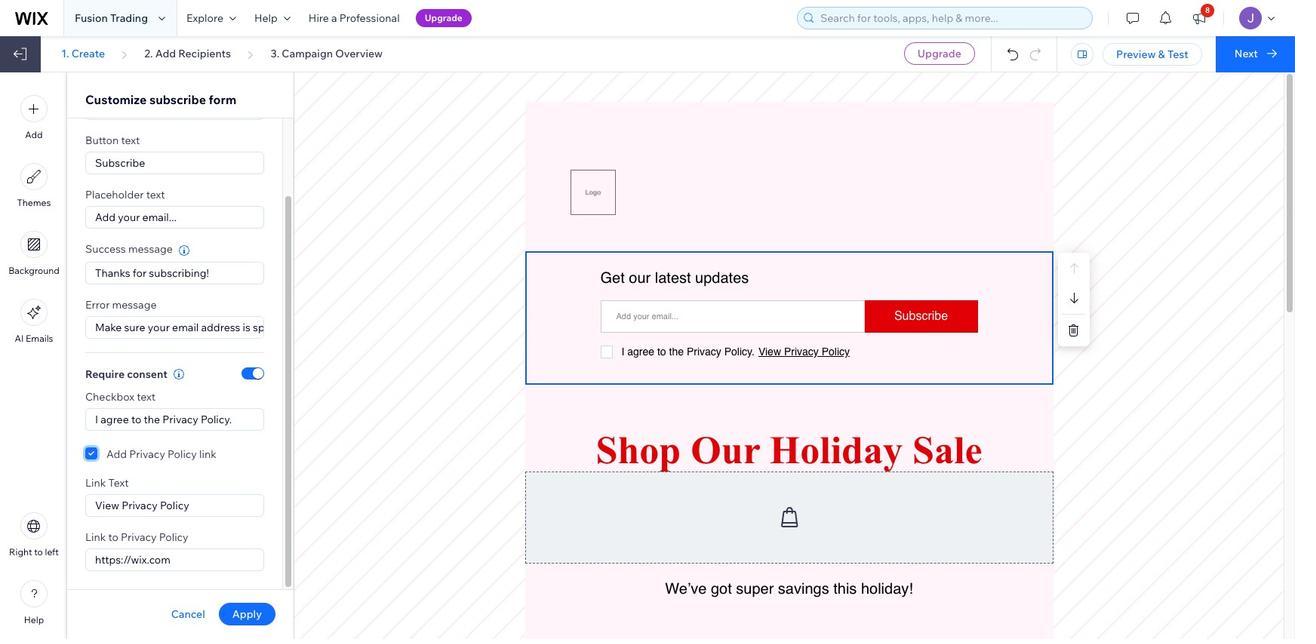 Task type: vqa. For each thing, say whether or not it's contained in the screenshot.
Help
yes



Task type: describe. For each thing, give the bounding box(es) containing it.
1 vertical spatial subscribe
[[894, 309, 948, 323]]

add inside button
[[25, 129, 43, 140]]

success
[[85, 242, 126, 256]]

error
[[85, 298, 110, 311]]

next button
[[1216, 36, 1295, 72]]

subscribe inside text field
[[95, 156, 145, 170]]

customize subscribe form
[[85, 92, 236, 107]]

i agree to the privacy policy. link
[[621, 346, 755, 358]]

address
[[201, 320, 240, 334]]

thanks for subscribing!
[[95, 266, 209, 280]]

8 button
[[1183, 0, 1216, 36]]

holiday!
[[861, 580, 913, 598]]

upgrade for the rightmost upgrade button
[[918, 47, 961, 60]]

apply
[[232, 608, 262, 621]]

require
[[85, 368, 125, 381]]

make
[[95, 320, 122, 334]]

savings
[[778, 580, 829, 598]]

form
[[209, 92, 236, 107]]

subscribing!
[[149, 266, 209, 280]]

hire
[[309, 11, 329, 25]]

3.
[[270, 47, 279, 60]]

ai
[[15, 333, 24, 344]]

upgrade for left upgrade button
[[425, 12, 463, 23]]

message for error message
[[112, 298, 157, 311]]

0 horizontal spatial upgrade button
[[416, 9, 472, 27]]

2.
[[144, 47, 153, 60]]

recipients
[[178, 47, 231, 60]]

success message
[[85, 242, 173, 256]]

ai emails
[[15, 333, 53, 344]]

right
[[9, 546, 32, 558]]

policy inside text field
[[160, 499, 189, 512]]

https://wix.com text field
[[85, 549, 264, 571]]

I agree to the Privacy Policy. text field
[[85, 408, 264, 431]]

explore
[[186, 11, 223, 25]]

button text
[[85, 134, 140, 147]]

1. create link
[[61, 47, 105, 60]]

3. campaign overview
[[270, 47, 383, 60]]

format.
[[430, 320, 466, 334]]

policy. for i agree to the privacy policy. view privacy policy
[[724, 346, 755, 358]]

1 horizontal spatial upgrade button
[[904, 42, 975, 65]]

fusion trading
[[75, 11, 148, 25]]

sale
[[912, 429, 982, 472]]

view privacy policy
[[95, 499, 189, 512]]

1.
[[61, 47, 69, 60]]

add down get
[[616, 311, 631, 321]]

add privacy policy link
[[106, 448, 216, 461]]

add your email... for the add your email... link
[[616, 311, 678, 321]]

View Privacy Policy text field
[[85, 494, 264, 517]]

preview & test button
[[1103, 43, 1202, 66]]

Search for tools, apps, help & more... field
[[816, 8, 1087, 29]]

this
[[833, 580, 857, 598]]

agree for i agree to the privacy policy. view privacy policy
[[627, 346, 654, 358]]

shop
[[596, 429, 681, 472]]

get our latest updates
[[600, 269, 749, 287]]

sure
[[124, 320, 145, 334]]

placeholder text
[[85, 188, 165, 201]]

holiday
[[770, 429, 903, 472]]

thanks
[[95, 266, 130, 280]]

example@email.com)
[[494, 320, 600, 334]]

hire a professional link
[[299, 0, 409, 36]]

shop our holiday sale
[[596, 429, 982, 472]]

spelled
[[253, 320, 289, 334]]

1 vertical spatial help button
[[20, 580, 48, 626]]

1. create
[[61, 47, 105, 60]]

preview & test
[[1116, 48, 1188, 61]]

2. add recipients link
[[144, 47, 231, 60]]

we've
[[665, 580, 707, 598]]

placeholder
[[85, 188, 144, 201]]

text
[[108, 476, 129, 490]]

error message
[[85, 298, 157, 311]]

button
[[85, 134, 119, 147]]

campaign
[[282, 47, 333, 60]]

1 vertical spatial help
[[24, 614, 44, 626]]

add inside text box
[[95, 211, 116, 224]]

link for link to privacy policy
[[85, 531, 106, 544]]

to up https://wix.com
[[108, 531, 118, 544]]

Make sure your email address is spelled correctly and it's in the right format. (e.g., example@email.com) text field
[[85, 316, 600, 339]]

view privacy policy link
[[758, 346, 850, 358]]

text for button text
[[121, 134, 140, 147]]

ai emails button
[[15, 299, 53, 344]]

latest
[[655, 269, 691, 287]]

your for add your email... text box
[[118, 211, 140, 224]]

&
[[1158, 48, 1165, 61]]

email
[[172, 320, 199, 334]]

fusion
[[75, 11, 108, 25]]

email... for the add your email... link
[[652, 311, 678, 321]]

background
[[8, 265, 60, 276]]

trading
[[110, 11, 148, 25]]

link to privacy policy
[[85, 531, 188, 544]]

view inside text field
[[95, 499, 119, 512]]

overview
[[335, 47, 383, 60]]

add button
[[20, 95, 48, 140]]

i agree to the privacy policy. view privacy policy
[[621, 346, 850, 358]]

your for the add your email... link
[[633, 311, 649, 321]]

to inside text field
[[131, 413, 141, 426]]

policy. for i agree to the privacy policy.
[[201, 413, 232, 426]]

i for i agree to the privacy policy. view privacy policy
[[621, 346, 624, 358]]



Task type: locate. For each thing, give the bounding box(es) containing it.
1 vertical spatial message
[[112, 298, 157, 311]]

upgrade right professional
[[425, 12, 463, 23]]

1 vertical spatial upgrade
[[918, 47, 961, 60]]

right to left
[[9, 546, 59, 558]]

0 vertical spatial help button
[[245, 0, 299, 36]]

0 horizontal spatial your
[[118, 211, 140, 224]]

1 horizontal spatial policy.
[[724, 346, 755, 358]]

0 vertical spatial text
[[121, 134, 140, 147]]

cancel
[[171, 608, 205, 621]]

agree down checkbox
[[101, 413, 129, 426]]

0 horizontal spatial help
[[24, 614, 44, 626]]

emails
[[26, 333, 53, 344]]

1 vertical spatial text
[[146, 188, 165, 201]]

i for i agree to the privacy policy.
[[95, 413, 98, 426]]

help down right to left
[[24, 614, 44, 626]]

1 horizontal spatial email...
[[652, 311, 678, 321]]

upgrade button right professional
[[416, 9, 472, 27]]

the
[[386, 320, 402, 334], [669, 346, 684, 358], [144, 413, 160, 426]]

help button down right to left
[[20, 580, 48, 626]]

view
[[758, 346, 781, 358], [95, 499, 119, 512]]

1 vertical spatial add your email...
[[616, 311, 678, 321]]

message
[[128, 242, 173, 256], [112, 298, 157, 311]]

1 vertical spatial i
[[95, 413, 98, 426]]

upgrade down search for tools, apps, help & more... field
[[918, 47, 961, 60]]

add down placeholder
[[95, 211, 116, 224]]

policy. up 'link'
[[201, 413, 232, 426]]

require consent
[[85, 368, 167, 381]]

your right sure
[[148, 320, 170, 334]]

upgrade
[[425, 12, 463, 23], [918, 47, 961, 60]]

add up themes button
[[25, 129, 43, 140]]

0 vertical spatial i
[[621, 346, 624, 358]]

1 horizontal spatial help
[[254, 11, 278, 25]]

subscribe
[[95, 156, 145, 170], [894, 309, 948, 323]]

i inside text field
[[95, 413, 98, 426]]

add right 2.
[[155, 47, 176, 60]]

it's
[[358, 320, 372, 334]]

the inside text box
[[386, 320, 402, 334]]

add your email... for add your email... text box
[[95, 211, 177, 224]]

we've got super savings this holiday!
[[665, 580, 913, 598]]

1 vertical spatial agree
[[101, 413, 129, 426]]

add your email...
[[95, 211, 177, 224], [616, 311, 678, 321]]

text up add your email... text box
[[146, 188, 165, 201]]

0 vertical spatial upgrade
[[425, 12, 463, 23]]

right to left button
[[9, 512, 59, 558]]

policy. left view privacy policy link
[[724, 346, 755, 358]]

background button
[[8, 231, 60, 276]]

updates
[[695, 269, 749, 287]]

to down the add your email... link
[[657, 346, 666, 358]]

hire a professional
[[309, 11, 400, 25]]

add
[[155, 47, 176, 60], [25, 129, 43, 140], [95, 211, 116, 224], [616, 311, 631, 321], [106, 448, 127, 461]]

link for link text
[[85, 476, 106, 490]]

customize
[[85, 92, 147, 107]]

text for checkbox text
[[137, 390, 156, 404]]

2 vertical spatial text
[[137, 390, 156, 404]]

0 horizontal spatial i
[[95, 413, 98, 426]]

your
[[118, 211, 140, 224], [633, 311, 649, 321], [148, 320, 170, 334]]

i
[[621, 346, 624, 358], [95, 413, 98, 426]]

0 vertical spatial upgrade button
[[416, 9, 472, 27]]

add up text
[[106, 448, 127, 461]]

0 vertical spatial link
[[85, 476, 106, 490]]

add your email... down our
[[616, 311, 678, 321]]

0 vertical spatial help
[[254, 11, 278, 25]]

the down the add your email... link
[[669, 346, 684, 358]]

email... down latest
[[652, 311, 678, 321]]

i down checkbox
[[95, 413, 98, 426]]

0 horizontal spatial email...
[[142, 211, 177, 224]]

1 horizontal spatial subscribe
[[894, 309, 948, 323]]

themes button
[[17, 163, 51, 208]]

help up 3.
[[254, 11, 278, 25]]

0 vertical spatial message
[[128, 242, 173, 256]]

1 horizontal spatial your
[[148, 320, 170, 334]]

Add your email... text field
[[85, 206, 264, 229]]

email...
[[142, 211, 177, 224], [652, 311, 678, 321]]

0 vertical spatial add your email...
[[95, 211, 177, 224]]

your down the placeholder text
[[118, 211, 140, 224]]

text for placeholder text
[[146, 188, 165, 201]]

help
[[254, 11, 278, 25], [24, 614, 44, 626]]

2. add recipients
[[144, 47, 231, 60]]

upgrade button
[[416, 9, 472, 27], [904, 42, 975, 65]]

privacy inside option
[[129, 448, 165, 461]]

upgrade button down search for tools, apps, help & more... field
[[904, 42, 975, 65]]

agree down the add your email... link
[[627, 346, 654, 358]]

for
[[133, 266, 147, 280]]

email... inside text box
[[142, 211, 177, 224]]

next
[[1234, 47, 1258, 60]]

0 horizontal spatial the
[[144, 413, 160, 426]]

0 horizontal spatial add your email...
[[95, 211, 177, 224]]

8
[[1205, 5, 1210, 15]]

to inside button
[[34, 546, 43, 558]]

2 vertical spatial the
[[144, 413, 160, 426]]

left
[[45, 546, 59, 558]]

i agree to the privacy policy.
[[95, 413, 232, 426]]

policy inside option
[[168, 448, 197, 461]]

1 horizontal spatial i
[[621, 346, 624, 358]]

1 horizontal spatial help button
[[245, 0, 299, 36]]

email... for add your email... text box
[[142, 211, 177, 224]]

to left "left"
[[34, 546, 43, 558]]

0 horizontal spatial agree
[[101, 413, 129, 426]]

is
[[243, 320, 251, 334]]

policy.
[[724, 346, 755, 358], [201, 413, 232, 426]]

1 vertical spatial view
[[95, 499, 119, 512]]

0 vertical spatial view
[[758, 346, 781, 358]]

add inside option
[[106, 448, 127, 461]]

1 horizontal spatial the
[[386, 320, 402, 334]]

cancel button
[[171, 608, 205, 621]]

2 horizontal spatial your
[[633, 311, 649, 321]]

the for i agree to the privacy policy.
[[144, 413, 160, 426]]

our
[[691, 429, 760, 472]]

professional
[[339, 11, 400, 25]]

0 vertical spatial email...
[[142, 211, 177, 224]]

1 horizontal spatial upgrade
[[918, 47, 961, 60]]

agree inside i agree to the privacy policy. text field
[[101, 413, 129, 426]]

the inside text field
[[144, 413, 160, 426]]

in
[[374, 320, 383, 334]]

consent
[[127, 368, 167, 381]]

link left text
[[85, 476, 106, 490]]

message up sure
[[112, 298, 157, 311]]

3. campaign overview link
[[270, 47, 383, 60]]

apply button
[[219, 603, 275, 626]]

test
[[1167, 48, 1188, 61]]

super
[[736, 580, 774, 598]]

privacy
[[687, 346, 721, 358], [784, 346, 819, 358], [162, 413, 198, 426], [129, 448, 165, 461], [122, 499, 158, 512], [121, 531, 157, 544]]

and
[[337, 320, 356, 334]]

to down checkbox text
[[131, 413, 141, 426]]

text down 'consent'
[[137, 390, 156, 404]]

message up 'thanks for subscribing!'
[[128, 242, 173, 256]]

Thanks for subscribing! text field
[[85, 262, 264, 284]]

message for success message
[[128, 242, 173, 256]]

link
[[199, 448, 216, 461]]

the right in
[[386, 320, 402, 334]]

the for i agree to the privacy policy. view privacy policy
[[669, 346, 684, 358]]

1 horizontal spatial view
[[758, 346, 781, 358]]

https://wix.com
[[95, 553, 170, 567]]

1 vertical spatial policy.
[[201, 413, 232, 426]]

1 vertical spatial the
[[669, 346, 684, 358]]

agree for i agree to the privacy policy.
[[101, 413, 129, 426]]

preview
[[1116, 48, 1156, 61]]

0 vertical spatial policy.
[[724, 346, 755, 358]]

1 vertical spatial email...
[[652, 311, 678, 321]]

help button
[[245, 0, 299, 36], [20, 580, 48, 626]]

1 horizontal spatial agree
[[627, 346, 654, 358]]

add your email... down the placeholder text
[[95, 211, 177, 224]]

link up https://wix.com
[[85, 531, 106, 544]]

text
[[121, 134, 140, 147], [146, 188, 165, 201], [137, 390, 156, 404]]

(e.g.,
[[468, 320, 492, 334]]

email... down the placeholder text
[[142, 211, 177, 224]]

1 vertical spatial upgrade button
[[904, 42, 975, 65]]

your down our
[[633, 311, 649, 321]]

Subscribe text field
[[85, 152, 264, 174]]

1 horizontal spatial add your email...
[[616, 311, 678, 321]]

Add Privacy Policy link checkbox
[[85, 445, 216, 463]]

link text
[[85, 476, 129, 490]]

0 vertical spatial agree
[[627, 346, 654, 358]]

subscribe
[[149, 92, 206, 107]]

help button up 3.
[[245, 0, 299, 36]]

correctly
[[291, 320, 335, 334]]

2 horizontal spatial the
[[669, 346, 684, 358]]

right
[[404, 320, 428, 334]]

0 horizontal spatial help button
[[20, 580, 48, 626]]

the up add privacy policy link option
[[144, 413, 160, 426]]

get
[[600, 269, 625, 287]]

i down the add your email... link
[[621, 346, 624, 358]]

add your email... inside text box
[[95, 211, 177, 224]]

text right button
[[121, 134, 140, 147]]

add your email... link
[[616, 311, 678, 321]]

0 horizontal spatial view
[[95, 499, 119, 512]]

create
[[71, 47, 105, 60]]

1 vertical spatial link
[[85, 531, 106, 544]]

2 link from the top
[[85, 531, 106, 544]]

0 horizontal spatial upgrade
[[425, 12, 463, 23]]

1 link from the top
[[85, 476, 106, 490]]

0 vertical spatial subscribe
[[95, 156, 145, 170]]

0 horizontal spatial subscribe
[[95, 156, 145, 170]]

our
[[629, 269, 651, 287]]

0 vertical spatial the
[[386, 320, 402, 334]]

got
[[711, 580, 732, 598]]

make sure your email address is spelled correctly and it's in the right format. (e.g., example@email.com)
[[95, 320, 600, 334]]

checkbox text
[[85, 390, 156, 404]]

0 horizontal spatial policy.
[[201, 413, 232, 426]]

policy. inside text field
[[201, 413, 232, 426]]



